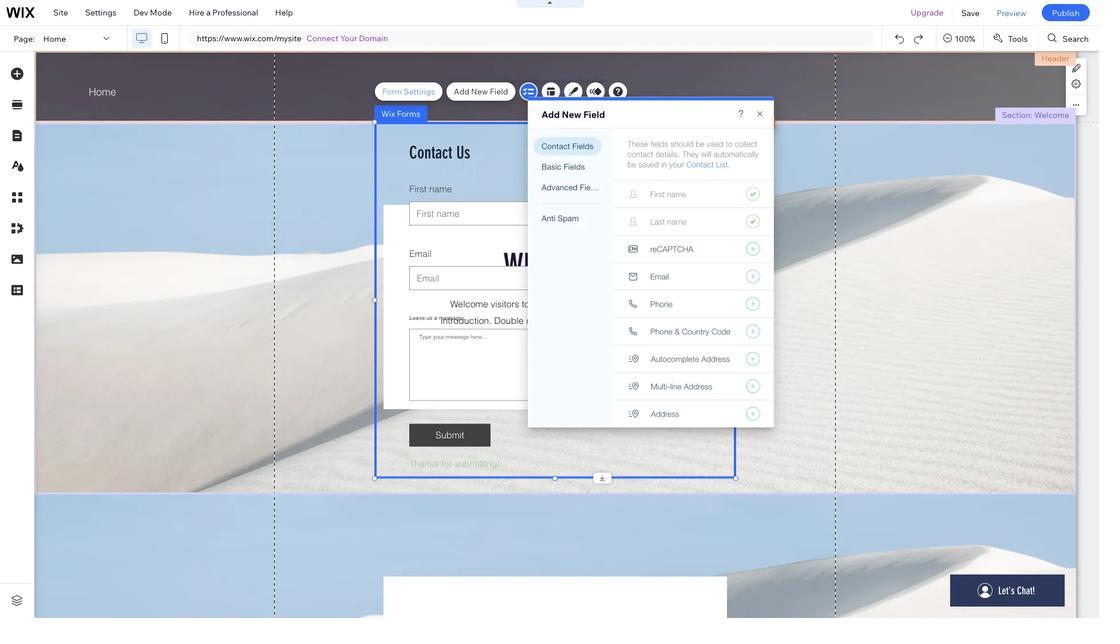Task type: locate. For each thing, give the bounding box(es) containing it.
site
[[53, 7, 68, 17]]

your
[[562, 76, 578, 86]]

settings
[[85, 7, 116, 17], [404, 86, 435, 96]]

wix
[[381, 109, 395, 119]]

add new field down elements
[[542, 108, 605, 120]]

form
[[382, 86, 402, 96]]

field down header: on the top right of the page
[[584, 108, 605, 120]]

preview
[[997, 8, 1027, 18]]

https://www.wix.com/mysite
[[197, 33, 301, 43]]

add down the designing
[[529, 88, 545, 98]]

0 horizontal spatial field
[[490, 86, 508, 96]]

settings up forms
[[404, 86, 435, 96]]

connect
[[307, 33, 339, 43]]

1 vertical spatial field
[[584, 108, 605, 120]]

0 vertical spatial add new field
[[454, 86, 508, 96]]

field down start at left
[[490, 86, 508, 96]]

search button
[[1039, 26, 1099, 51]]

0 vertical spatial field
[[490, 86, 508, 96]]

hire
[[189, 7, 204, 17]]

0 vertical spatial settings
[[85, 7, 116, 17]]

save
[[962, 8, 980, 18]]

your
[[340, 33, 357, 43]]

add
[[454, 86, 469, 96], [529, 88, 545, 98], [542, 108, 560, 120]]

1 horizontal spatial new
[[562, 108, 582, 120]]

0 vertical spatial new
[[471, 86, 488, 96]]

1 horizontal spatial field
[[584, 108, 605, 120]]

upgrade
[[911, 7, 944, 17]]

settings left the dev
[[85, 7, 116, 17]]

0 horizontal spatial new
[[471, 86, 488, 96]]

add new field
[[454, 86, 508, 96], [542, 108, 605, 120]]

add down add elements button
[[542, 108, 560, 120]]

0 horizontal spatial add new field
[[454, 86, 508, 96]]

tools button
[[984, 26, 1038, 51]]

publish
[[1052, 8, 1080, 18]]

designing
[[523, 76, 560, 86]]

preview button
[[988, 0, 1035, 25]]

save button
[[953, 0, 988, 25]]

1 vertical spatial new
[[562, 108, 582, 120]]

1 horizontal spatial add new field
[[542, 108, 605, 120]]

field
[[490, 86, 508, 96], [584, 108, 605, 120]]

hire a professional
[[189, 7, 258, 17]]

add new field down start at left
[[454, 86, 508, 96]]

1 horizontal spatial settings
[[404, 86, 435, 96]]

new
[[471, 86, 488, 96], [562, 108, 582, 120]]

welcome
[[1035, 110, 1070, 120]]



Task type: describe. For each thing, give the bounding box(es) containing it.
1 vertical spatial add new field
[[542, 108, 605, 120]]

a
[[206, 7, 211, 17]]

header
[[1042, 53, 1070, 63]]

help
[[275, 7, 293, 17]]

elements
[[547, 88, 582, 98]]

search
[[1063, 33, 1089, 43]]

100% button
[[937, 26, 984, 51]]

professional
[[212, 7, 258, 17]]

form settings
[[382, 86, 435, 96]]

tools
[[1008, 33, 1028, 43]]

wix forms
[[381, 109, 420, 119]]

add inside start designing your header: add elements
[[529, 88, 545, 98]]

start
[[502, 76, 521, 86]]

dev
[[134, 7, 148, 17]]

https://www.wix.com/mysite connect your domain
[[197, 33, 388, 43]]

0 horizontal spatial settings
[[85, 7, 116, 17]]

1 vertical spatial settings
[[404, 86, 435, 96]]

add right "form settings"
[[454, 86, 469, 96]]

dev mode
[[134, 7, 172, 17]]

mode
[[150, 7, 172, 17]]

section:
[[1002, 110, 1033, 120]]

header:
[[580, 76, 608, 86]]

home
[[43, 33, 66, 43]]

publish button
[[1042, 4, 1090, 21]]

forms
[[397, 109, 420, 119]]

domain
[[359, 33, 388, 43]]

start designing your header: add elements
[[502, 76, 608, 98]]

add elements button
[[529, 88, 582, 98]]

100%
[[955, 33, 976, 43]]

section: welcome
[[1002, 110, 1070, 120]]



Task type: vqa. For each thing, say whether or not it's contained in the screenshot.
the Form
yes



